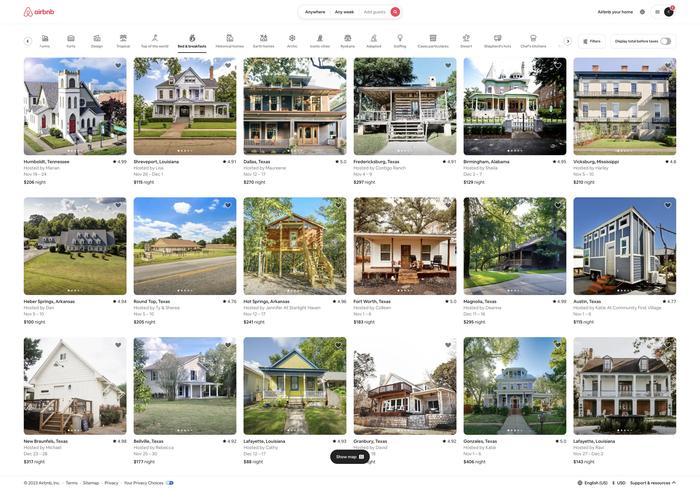 Task type: vqa. For each thing, say whether or not it's contained in the screenshot.


Task type: locate. For each thing, give the bounding box(es) containing it.
1 horizontal spatial 2
[[602, 452, 604, 457]]

& right bed
[[185, 44, 188, 49]]

louisiana inside lafayette, louisiana hosted by cathy dec 12 – 17 $88 night
[[266, 439, 286, 445]]

hosted down the granbury,
[[354, 445, 369, 451]]

0 horizontal spatial springs,
[[38, 299, 55, 305]]

by inside lafayette, louisiana hosted by ravi nov 27 – dec 2 $143 night
[[590, 445, 595, 451]]

bellville,
[[134, 439, 151, 445]]

austin, texas hosted by katie at community first village nov 1 – 6 $115 night
[[574, 299, 662, 325]]

4.91 left "dallas,"
[[228, 159, 237, 165]]

the
[[153, 44, 158, 49]]

2 4.91 out of 5 average rating image from the left
[[223, 159, 237, 165]]

night down 9
[[365, 180, 376, 185]]

lafayette, inside lafayette, louisiana hosted by cathy dec 12 – 17 $88 night
[[244, 439, 265, 445]]

1 vertical spatial $115
[[574, 320, 583, 325]]

homes right historical
[[233, 44, 244, 49]]

texas up colleen
[[379, 299, 391, 305]]

hosted down humboldt,
[[24, 165, 39, 171]]

by for vicksburg, mississippi hosted by harley nov 5 – 10 $210 night
[[590, 165, 595, 171]]

1
[[673, 6, 674, 10], [162, 172, 163, 177], [363, 312, 365, 317], [583, 312, 585, 317], [473, 452, 475, 457]]

magnolia, texas hosted by deanna dec 11 – 16 $295 night
[[464, 299, 502, 325]]

1 horizontal spatial springs,
[[253, 299, 270, 305]]

night down 26
[[144, 180, 154, 185]]

1 springs, from the left
[[38, 299, 55, 305]]

any week button
[[330, 5, 360, 19]]

towers
[[559, 44, 571, 49]]

2 4.91 from the left
[[228, 159, 237, 165]]

airbnb,
[[39, 481, 53, 486]]

4.91 out of 5 average rating image for shreveport, louisiana hosted by lisa nov 26 – dec 1 $115 night
[[223, 159, 237, 165]]

1 4.92 from the left
[[448, 439, 457, 445]]

hosted for vicksburg, mississippi hosted by harley nov 5 – 10 $210 night
[[574, 165, 589, 171]]

0 vertical spatial 12
[[253, 172, 257, 177]]

by inside gonzales, texas hosted by katie nov 1 – 6 $406 night
[[480, 445, 485, 451]]

1 vertical spatial katie
[[486, 445, 497, 451]]

night right $88
[[253, 460, 263, 465]]

texas up michael
[[56, 439, 68, 445]]

maureene
[[266, 165, 286, 171]]

add to wishlist: humboldt, tennessee image
[[115, 62, 122, 69]]

$115 down shreveport,
[[134, 180, 143, 185]]

4.91 out of 5 average rating image left "dallas,"
[[223, 159, 237, 165]]

0 horizontal spatial &
[[162, 305, 165, 311]]

by for fredericksburg, texas hosted by contigo ranch nov 4 – 9 $297 night
[[370, 165, 375, 171]]

4.99 left shreveport,
[[118, 159, 127, 165]]

night down 23
[[34, 460, 45, 465]]

6
[[369, 312, 372, 317], [589, 312, 592, 317], [479, 452, 482, 457]]

hosted up 26
[[134, 165, 149, 171]]

ty
[[156, 305, 161, 311]]

2 lafayette, from the left
[[574, 439, 595, 445]]

0 vertical spatial $115
[[134, 180, 143, 185]]

0 horizontal spatial 4.91 out of 5 average rating image
[[223, 159, 237, 165]]

texas right the austin,
[[590, 299, 602, 305]]

5 up '$205'
[[143, 312, 145, 317]]

2 arkansas from the left
[[271, 299, 290, 305]]

2
[[473, 172, 476, 177], [602, 452, 604, 457]]

nov inside lafayette, louisiana hosted by ravi nov 27 – dec 2 $143 night
[[574, 452, 582, 457]]

bed & breakfasts
[[178, 44, 207, 49]]

1 horizontal spatial at
[[608, 305, 613, 311]]

hosted inside vicksburg, mississippi hosted by harley nov 5 – 10 $210 night
[[574, 165, 589, 171]]

1 horizontal spatial 4.91 out of 5 average rating image
[[443, 159, 457, 165]]

1 arkansas from the left
[[56, 299, 75, 305]]

hosted down new
[[24, 445, 39, 451]]

hosted for granbury, texas hosted by david nov 13 – 18 $249 night
[[354, 445, 369, 451]]

by inside the magnolia, texas hosted by deanna dec 11 – 16 $295 night
[[480, 305, 485, 311]]

1 inside gonzales, texas hosted by katie nov 1 – 6 $406 night
[[473, 452, 475, 457]]

first
[[639, 305, 648, 311]]

2 vertical spatial 12
[[253, 452, 258, 457]]

2 down ravi on the right of the page
[[602, 452, 604, 457]]

add to wishlist: gonzales, texas image
[[555, 342, 562, 349]]

0 horizontal spatial at
[[284, 305, 289, 311]]

$206
[[24, 180, 34, 185]]

– inside granbury, texas hosted by david nov 13 – 18 $249 night
[[368, 452, 371, 457]]

add to wishlist: birmingham, alabama image
[[555, 62, 562, 69]]

louisiana for hosted by cathy
[[266, 439, 286, 445]]

granbury, texas hosted by david nov 13 – 18 $249 night
[[354, 439, 388, 465]]

0 vertical spatial &
[[185, 44, 188, 49]]

1 horizontal spatial 5.0 out of 5 average rating image
[[446, 299, 457, 305]]

– inside heber springs, arkansas hosted by dan nov 5 – 10 $100 night
[[36, 312, 39, 317]]

at left community
[[608, 305, 613, 311]]

texas right gonzales,
[[486, 439, 498, 445]]

hosted down 'magnolia,'
[[464, 305, 479, 311]]

katie for gonzales, texas
[[486, 445, 497, 451]]

texas inside dallas, texas hosted by maureene nov 12 – 17 $270 night
[[259, 159, 271, 165]]

1 horizontal spatial 5.0
[[451, 299, 457, 305]]

– inside fredericksburg, texas hosted by contigo ranch nov 4 – 9 $297 night
[[367, 172, 369, 177]]

hosted for fredericksburg, texas hosted by contigo ranch nov 4 – 9 $297 night
[[354, 165, 369, 171]]

add to wishlist: dallas, texas image
[[335, 62, 342, 69]]

texas
[[388, 159, 400, 165], [259, 159, 271, 165], [379, 299, 391, 305], [158, 299, 170, 305], [485, 299, 497, 305], [590, 299, 602, 305], [56, 439, 68, 445], [376, 439, 388, 445], [152, 439, 164, 445], [486, 439, 498, 445]]

0 horizontal spatial 10
[[40, 312, 44, 317]]

4.91 out of 5 average rating image
[[443, 159, 457, 165], [223, 159, 237, 165]]

·
[[63, 481, 63, 486], [80, 481, 81, 486], [101, 481, 102, 486], [121, 481, 122, 486]]

hosted inside fredericksburg, texas hosted by contigo ranch nov 4 – 9 $297 night
[[354, 165, 369, 171]]

homes right 'earth'
[[263, 44, 275, 49]]

2 privacy from the left
[[134, 481, 147, 486]]

hosted down "dallas,"
[[244, 165, 259, 171]]

1 4.91 from the left
[[448, 159, 457, 165]]

support
[[631, 481, 647, 486]]

1 at from the left
[[284, 305, 289, 311]]

display
[[616, 39, 628, 44]]

1 vertical spatial 17
[[262, 312, 266, 317]]

louisiana up cathy
[[266, 439, 286, 445]]

texas inside round top, texas hosted by ty & sheree nov 5 – 10 $205 night
[[158, 299, 170, 305]]

4.91 for fredericksburg, texas hosted by contigo ranch nov 4 – 9 $297 night
[[448, 159, 457, 165]]

nov up $210 at the top
[[574, 172, 582, 177]]

night inside "humboldt, tennessee hosted by marian nov 19 – 24 $206 night"
[[35, 180, 46, 185]]

1 horizontal spatial 4.91
[[448, 159, 457, 165]]

springs, inside heber springs, arkansas hosted by dan nov 5 – 10 $100 night
[[38, 299, 55, 305]]

2 horizontal spatial 10
[[590, 172, 594, 177]]

night down the 7
[[475, 180, 485, 185]]

privacy
[[105, 481, 118, 486], [134, 481, 147, 486]]

0 horizontal spatial homes
[[233, 44, 244, 49]]

hosted down hot
[[244, 305, 259, 311]]

· right terms
[[80, 481, 81, 486]]

dec down ravi on the right of the page
[[592, 452, 601, 457]]

hot
[[244, 299, 252, 305]]

17 for louisiana
[[262, 452, 266, 457]]

2 horizontal spatial 5.0
[[561, 439, 567, 445]]

texas up maureene
[[259, 159, 271, 165]]

hosted up 4
[[354, 165, 369, 171]]

privacy link
[[105, 481, 118, 486]]

at
[[284, 305, 289, 311], [608, 305, 613, 311]]

2 horizontal spatial 5
[[583, 172, 586, 177]]

night down '24'
[[35, 180, 46, 185]]

1 horizontal spatial &
[[185, 44, 188, 49]]

0 horizontal spatial louisiana
[[160, 159, 179, 165]]

1 horizontal spatial lafayette,
[[574, 439, 595, 445]]

nov up "$270"
[[244, 172, 252, 177]]

add to wishlist: shreveport, louisiana image
[[225, 62, 232, 69]]

1 vertical spatial 5.0 out of 5 average rating image
[[446, 299, 457, 305]]

– inside new braunfels, texas hosted by michael dec 23 – 28 $317 night
[[39, 452, 41, 457]]

your
[[124, 481, 133, 486]]

add to wishlist: lafayette, louisiana image
[[665, 342, 672, 349]]

springs, inside hot springs, arkansas hosted by jennifer at starlight haven nov 12 – 17 $241 night
[[253, 299, 270, 305]]

1 lafayette, from the left
[[244, 439, 265, 445]]

2 vertical spatial 5.0 out of 5 average rating image
[[556, 439, 567, 445]]

at right jennifer at the left bottom of page
[[284, 305, 289, 311]]

by inside granbury, texas hosted by david nov 13 – 18 $249 night
[[370, 445, 375, 451]]

night right '$205'
[[145, 320, 156, 325]]

chef's
[[521, 44, 532, 49]]

– inside dallas, texas hosted by maureene nov 12 – 17 $270 night
[[258, 172, 261, 177]]

hosted down the heber
[[24, 305, 39, 311]]

louisiana inside "shreveport, louisiana hosted by lisa nov 26 – dec 1 $115 night"
[[160, 159, 179, 165]]

add to wishlist: tomball, texas image
[[665, 482, 672, 489]]

0 vertical spatial 4.99
[[118, 159, 127, 165]]

airbnb your home link
[[595, 6, 637, 18]]

1 horizontal spatial 6
[[479, 452, 482, 457]]

louisiana up ravi on the right of the page
[[596, 439, 616, 445]]

1 vertical spatial 4.99
[[558, 299, 567, 305]]

26
[[143, 172, 148, 177]]

by inside lafayette, louisiana hosted by cathy dec 12 – 17 $88 night
[[260, 445, 265, 451]]

english (us)
[[585, 481, 608, 486]]

nov inside vicksburg, mississippi hosted by harley nov 5 – 10 $210 night
[[574, 172, 582, 177]]

add to wishlist: round top, texas image
[[225, 202, 232, 209]]

texas up rebecca
[[152, 439, 164, 445]]

5.0
[[341, 159, 347, 165], [451, 299, 457, 305], [561, 439, 567, 445]]

1 horizontal spatial 10
[[150, 312, 154, 317]]

at inside hot springs, arkansas hosted by jennifer at starlight haven nov 12 – 17 $241 night
[[284, 305, 289, 311]]

night inside vicksburg, mississippi hosted by harley nov 5 – 10 $210 night
[[585, 180, 596, 185]]

texas for granbury, texas hosted by david nov 13 – 18 $249 night
[[376, 439, 388, 445]]

– inside fort worth, texas hosted by colleen nov 1 – 6 $183 night
[[366, 312, 368, 317]]

night right $100
[[35, 320, 45, 325]]

hosted for gonzales, texas hosted by katie nov 1 – 6 $406 night
[[464, 445, 479, 451]]

particulares
[[429, 44, 449, 49]]

– inside hot springs, arkansas hosted by jennifer at starlight haven nov 12 – 17 $241 night
[[258, 312, 261, 317]]

lafayette, inside lafayette, louisiana hosted by ravi nov 27 – dec 2 $143 night
[[574, 439, 595, 445]]

0 vertical spatial 17
[[262, 172, 266, 177]]

hosted inside lafayette, louisiana hosted by ravi nov 27 – dec 2 $143 night
[[574, 445, 589, 451]]

nov up $406
[[464, 452, 472, 457]]

0 horizontal spatial 2
[[473, 172, 476, 177]]

nov left 4
[[354, 172, 362, 177]]

total
[[629, 39, 637, 44]]

nov left 27
[[574, 452, 582, 457]]

1 horizontal spatial katie
[[596, 305, 607, 311]]

– inside round top, texas hosted by ty & sheree nov 5 – 10 $205 night
[[146, 312, 149, 317]]

by inside "shreveport, louisiana hosted by lisa nov 26 – dec 1 $115 night"
[[150, 165, 155, 171]]

dec up $129
[[464, 172, 472, 177]]

hosted inside fort worth, texas hosted by colleen nov 1 – 6 $183 night
[[354, 305, 369, 311]]

springs, up dan
[[38, 299, 55, 305]]

texas up deanna
[[485, 299, 497, 305]]

night down 27
[[585, 460, 595, 465]]

add to wishlist: fredericksburg, texas image
[[445, 62, 452, 69]]

add
[[364, 9, 372, 15]]

nov left 26
[[134, 172, 142, 177]]

lafayette,
[[244, 439, 265, 445], [574, 439, 595, 445]]

4.91 for shreveport, louisiana hosted by lisa nov 26 – dec 1 $115 night
[[228, 159, 237, 165]]

$115 down the austin,
[[574, 320, 583, 325]]

& for bed
[[185, 44, 188, 49]]

springs,
[[38, 299, 55, 305], [253, 299, 270, 305]]

dec left 11
[[464, 312, 472, 317]]

lafayette, up $88
[[244, 439, 265, 445]]

dec inside the magnolia, texas hosted by deanna dec 11 – 16 $295 night
[[464, 312, 472, 317]]

hosted for lafayette, louisiana hosted by cathy dec 12 – 17 $88 night
[[244, 445, 259, 451]]

2 at from the left
[[608, 305, 613, 311]]

– inside bellville, texas hosted by rebecca nov 25 – 30 $177 night
[[149, 452, 151, 457]]

hosted down vicksburg, at the top right of page
[[574, 165, 589, 171]]

nov left 13 at the right bottom of the page
[[354, 452, 362, 457]]

adapted
[[367, 44, 382, 49]]

2 horizontal spatial &
[[648, 481, 651, 486]]

1 vertical spatial &
[[162, 305, 165, 311]]

nov inside granbury, texas hosted by david nov 13 – 18 $249 night
[[354, 452, 362, 457]]

4.91 left birmingham, on the top right
[[448, 159, 457, 165]]

add to wishlist: new braunfels, texas image
[[115, 342, 122, 349]]

1 horizontal spatial $115
[[574, 320, 583, 325]]

hosted inside gonzales, texas hosted by katie nov 1 – 6 $406 night
[[464, 445, 479, 451]]

2 horizontal spatial 6
[[589, 312, 592, 317]]

group
[[8, 30, 575, 53], [24, 58, 127, 155], [134, 58, 237, 155], [244, 58, 347, 155], [354, 58, 457, 155], [464, 58, 567, 155], [574, 58, 677, 155], [24, 198, 127, 296], [134, 198, 237, 296], [244, 198, 347, 296], [354, 198, 457, 296], [464, 198, 567, 296], [574, 198, 677, 296], [24, 338, 127, 436], [134, 338, 237, 436], [244, 338, 347, 436], [354, 338, 457, 436], [464, 338, 567, 436], [574, 338, 677, 436], [24, 478, 127, 491], [134, 478, 237, 491], [244, 478, 347, 491], [244, 478, 347, 491], [354, 478, 457, 491], [354, 478, 457, 491], [464, 478, 567, 491], [464, 478, 567, 491], [574, 478, 677, 491]]

hosted inside dallas, texas hosted by maureene nov 12 – 17 $270 night
[[244, 165, 259, 171]]

night right $406
[[476, 460, 486, 465]]

1 inside "shreveport, louisiana hosted by lisa nov 26 – dec 1 $115 night"
[[162, 172, 163, 177]]

hosted down bellville,
[[134, 445, 149, 451]]

by inside fredericksburg, texas hosted by contigo ranch nov 4 – 9 $297 night
[[370, 165, 375, 171]]

texas for fredericksburg, texas hosted by contigo ranch nov 4 – 9 $297 night
[[388, 159, 400, 165]]

lafayette, for 27
[[574, 439, 595, 445]]

texas inside granbury, texas hosted by david nov 13 – 18 $249 night
[[376, 439, 388, 445]]

nov up $183
[[354, 312, 362, 317]]

privacy left the your
[[105, 481, 118, 486]]

springs, right hot
[[253, 299, 270, 305]]

& right ty
[[162, 305, 165, 311]]

5.0 for gonzales, texas hosted by katie nov 1 – 6 $406 night
[[561, 439, 567, 445]]

iconic cities
[[310, 44, 330, 49]]

7
[[480, 172, 483, 177]]

your privacy choices
[[124, 481, 164, 486]]

shreveport,
[[134, 159, 159, 165]]

2 horizontal spatial 5.0 out of 5 average rating image
[[556, 439, 567, 445]]

4.92 for bellville, texas hosted by rebecca nov 25 – 30 $177 night
[[228, 439, 237, 445]]

hosted for austin, texas hosted by katie at community first village nov 1 – 6 $115 night
[[574, 305, 589, 311]]

1 vertical spatial 2
[[602, 452, 604, 457]]

hosted inside "shreveport, louisiana hosted by lisa nov 26 – dec 1 $115 night"
[[134, 165, 149, 171]]

display total before taxes
[[616, 39, 659, 44]]

texas up ranch
[[388, 159, 400, 165]]

1 horizontal spatial 4.99
[[558, 299, 567, 305]]

· left the your
[[121, 481, 122, 486]]

4.99 left the austin,
[[558, 299, 567, 305]]

nov inside the austin, texas hosted by katie at community first village nov 1 – 6 $115 night
[[574, 312, 582, 317]]

2 springs, from the left
[[253, 299, 270, 305]]

2 vertical spatial &
[[648, 481, 651, 486]]

2 vertical spatial 5.0
[[561, 439, 567, 445]]

& right support
[[648, 481, 651, 486]]

None search field
[[298, 5, 403, 19]]

hosted down the austin,
[[574, 305, 589, 311]]

hosted down fort
[[354, 305, 369, 311]]

2 left the 7
[[473, 172, 476, 177]]

hosted
[[24, 165, 39, 171], [354, 165, 369, 171], [134, 165, 149, 171], [244, 165, 259, 171], [464, 165, 479, 171], [574, 165, 589, 171], [24, 305, 39, 311], [354, 305, 369, 311], [134, 305, 149, 311], [244, 305, 259, 311], [464, 305, 479, 311], [574, 305, 589, 311], [24, 445, 39, 451], [354, 445, 369, 451], [134, 445, 149, 451], [244, 445, 259, 451], [464, 445, 479, 451], [574, 445, 589, 451]]

nov up $100
[[24, 312, 32, 317]]

by for granbury, texas hosted by david nov 13 – 18 $249 night
[[370, 445, 375, 451]]

by inside dallas, texas hosted by maureene nov 12 – 17 $270 night
[[260, 165, 265, 171]]

hosted up $88
[[244, 445, 259, 451]]

0 horizontal spatial 4.92
[[228, 439, 237, 445]]

5.0 out of 5 average rating image for dallas, texas hosted by maureene nov 12 – 17 $270 night
[[336, 159, 347, 165]]

dec down lisa on the top left of page
[[152, 172, 161, 177]]

add to wishlist: granbury, texas image
[[445, 342, 452, 349]]

$88
[[244, 460, 252, 465]]

1 inside the austin, texas hosted by katie at community first village nov 1 – 6 $115 night
[[583, 312, 585, 317]]

0 horizontal spatial katie
[[486, 445, 497, 451]]

0 horizontal spatial 5.0 out of 5 average rating image
[[336, 159, 347, 165]]

nov down the austin,
[[574, 312, 582, 317]]

5.0 out of 5 average rating image
[[336, 159, 347, 165], [446, 299, 457, 305], [556, 439, 567, 445]]

texas up ty
[[158, 299, 170, 305]]

$297
[[354, 180, 364, 185]]

nov inside dallas, texas hosted by maureene nov 12 – 17 $270 night
[[244, 172, 252, 177]]

nov
[[24, 172, 32, 177], [354, 172, 362, 177], [134, 172, 142, 177], [244, 172, 252, 177], [574, 172, 582, 177], [24, 312, 32, 317], [354, 312, 362, 317], [134, 312, 142, 317], [244, 312, 252, 317], [574, 312, 582, 317], [354, 452, 362, 457], [134, 452, 142, 457], [464, 452, 472, 457], [574, 452, 582, 457]]

dallas, texas hosted by maureene nov 12 – 17 $270 night
[[244, 159, 286, 185]]

by inside vicksburg, mississippi hosted by harley nov 5 – 10 $210 night
[[590, 165, 595, 171]]

desert
[[461, 44, 473, 49]]

0 horizontal spatial arkansas
[[56, 299, 75, 305]]

– inside the austin, texas hosted by katie at community first village nov 1 – 6 $115 night
[[586, 312, 588, 317]]

4.76 out of 5 average rating image
[[223, 299, 237, 305]]

by for lafayette, louisiana hosted by ravi nov 27 – dec 2 $143 night
[[590, 445, 595, 451]]

by for shreveport, louisiana hosted by lisa nov 26 – dec 1 $115 night
[[150, 165, 155, 171]]

add to wishlist: new orleans, louisiana image
[[115, 482, 122, 489]]

night right "$270"
[[255, 180, 266, 185]]

ryokans
[[341, 44, 355, 49]]

– inside the magnolia, texas hosted by deanna dec 11 – 16 $295 night
[[478, 312, 480, 317]]

inc.
[[54, 481, 60, 486]]

hosted down birmingham, on the top right
[[464, 165, 479, 171]]

hosted down round
[[134, 305, 149, 311]]

nov left 25
[[134, 452, 142, 457]]

iconic
[[310, 44, 320, 49]]

0 horizontal spatial 6
[[369, 312, 372, 317]]

night inside hot springs, arkansas hosted by jennifer at starlight haven nov 12 – 17 $241 night
[[255, 320, 265, 325]]

4.77
[[668, 299, 677, 305]]

hosted inside lafayette, louisiana hosted by cathy dec 12 – 17 $88 night
[[244, 445, 259, 451]]

night right $210 at the top
[[585, 180, 596, 185]]

12 for dallas,
[[253, 172, 257, 177]]

17 inside lafayette, louisiana hosted by cathy dec 12 – 17 $88 night
[[262, 452, 266, 457]]

nov left the 19 at left
[[24, 172, 32, 177]]

0 horizontal spatial 5
[[33, 312, 35, 317]]

0 horizontal spatial 4.99
[[118, 159, 127, 165]]

night down 18
[[365, 460, 376, 465]]

5.0 out of 5 average rating image for gonzales, texas hosted by katie nov 1 – 6 $406 night
[[556, 439, 567, 445]]

louisiana up lisa on the top left of page
[[160, 159, 179, 165]]

0 vertical spatial katie
[[596, 305, 607, 311]]

by inside "humboldt, tennessee hosted by marian nov 19 – 24 $206 night"
[[40, 165, 45, 171]]

add to wishlist: vicksburg, mississippi image
[[665, 62, 672, 69]]

dec up $88
[[244, 452, 252, 457]]

by for humboldt, tennessee hosted by marian nov 19 – 24 $206 night
[[40, 165, 45, 171]]

$183
[[354, 320, 364, 325]]

0 horizontal spatial 5.0
[[341, 159, 347, 165]]

2 horizontal spatial louisiana
[[596, 439, 616, 445]]

1 horizontal spatial louisiana
[[266, 439, 286, 445]]

texas for dallas, texas hosted by maureene nov 12 – 17 $270 night
[[259, 159, 271, 165]]

by inside birmingham, alabama hosted by sheila dec 2 – 7 $129 night
[[480, 165, 485, 171]]

anywhere button
[[298, 5, 331, 19]]

worth,
[[364, 299, 378, 305]]

taxes
[[650, 39, 659, 44]]

4 · from the left
[[121, 481, 122, 486]]

historical
[[216, 44, 232, 49]]

10 inside round top, texas hosted by ty & sheree nov 5 – 10 $205 night
[[150, 312, 154, 317]]

17 inside dallas, texas hosted by maureene nov 12 – 17 $270 night
[[262, 172, 266, 177]]

nov inside bellville, texas hosted by rebecca nov 25 – 30 $177 night
[[134, 452, 142, 457]]

hosted inside the magnolia, texas hosted by deanna dec 11 – 16 $295 night
[[464, 305, 479, 311]]

4.8
[[671, 159, 677, 165]]

add to wishlist: fort worth, texas image
[[445, 202, 452, 209]]

katie inside the austin, texas hosted by katie at community first village nov 1 – 6 $115 night
[[596, 305, 607, 311]]

1 vertical spatial 12
[[253, 312, 257, 317]]

michael
[[46, 445, 61, 451]]

texas inside gonzales, texas hosted by katie nov 1 – 6 $406 night
[[486, 439, 498, 445]]

hosted inside birmingham, alabama hosted by sheila dec 2 – 7 $129 night
[[464, 165, 479, 171]]

$406
[[464, 460, 475, 465]]

by inside the austin, texas hosted by katie at community first village nov 1 – 6 $115 night
[[590, 305, 595, 311]]

night down 25
[[144, 460, 155, 465]]

1 vertical spatial 5.0
[[451, 299, 457, 305]]

0 vertical spatial 5.0
[[341, 159, 347, 165]]

night right $183
[[365, 320, 375, 325]]

1 horizontal spatial 5
[[143, 312, 145, 317]]

9
[[370, 172, 372, 177]]

2 4.92 from the left
[[228, 439, 237, 445]]

new
[[24, 439, 33, 445]]

texas up the david
[[376, 439, 388, 445]]

night down 16
[[475, 320, 486, 325]]

1 4.91 out of 5 average rating image from the left
[[443, 159, 457, 165]]

4.77 out of 5 average rating image
[[663, 299, 677, 305]]

dec left 23
[[24, 452, 32, 457]]

katie inside gonzales, texas hosted by katie nov 1 – 6 $406 night
[[486, 445, 497, 451]]

night inside heber springs, arkansas hosted by dan nov 5 – 10 $100 night
[[35, 320, 45, 325]]

10 inside vicksburg, mississippi hosted by harley nov 5 – 10 $210 night
[[590, 172, 594, 177]]

4.93 out of 5 average rating image
[[333, 439, 347, 445]]

hosted down gonzales,
[[464, 445, 479, 451]]

28
[[42, 452, 47, 457]]

· left privacy link
[[101, 481, 102, 486]]

homes for earth homes
[[263, 44, 275, 49]]

1 horizontal spatial privacy
[[134, 481, 147, 486]]

night inside granbury, texas hosted by david nov 13 – 18 $249 night
[[365, 460, 376, 465]]

1 horizontal spatial homes
[[263, 44, 275, 49]]

5 inside round top, texas hosted by ty & sheree nov 5 – 10 $205 night
[[143, 312, 145, 317]]

0 vertical spatial 2
[[473, 172, 476, 177]]

nov up the $241
[[244, 312, 252, 317]]

privacy right the your
[[134, 481, 147, 486]]

night down the austin,
[[584, 320, 595, 325]]

0 horizontal spatial lafayette,
[[244, 439, 265, 445]]

5 up $100
[[33, 312, 35, 317]]

19
[[33, 172, 37, 177]]

night inside lafayette, louisiana hosted by cathy dec 12 – 17 $88 night
[[253, 460, 263, 465]]

hosted inside the austin, texas hosted by katie at community first village nov 1 – 6 $115 night
[[574, 305, 589, 311]]

0 vertical spatial 5.0 out of 5 average rating image
[[336, 159, 347, 165]]

0 horizontal spatial 4.91
[[228, 159, 237, 165]]

contigo
[[376, 165, 393, 171]]

by
[[40, 165, 45, 171], [370, 165, 375, 171], [150, 165, 155, 171], [260, 165, 265, 171], [480, 165, 485, 171], [590, 165, 595, 171], [40, 305, 45, 311], [370, 305, 375, 311], [150, 305, 155, 311], [260, 305, 265, 311], [480, 305, 485, 311], [590, 305, 595, 311], [40, 445, 45, 451], [370, 445, 375, 451], [150, 445, 155, 451], [260, 445, 265, 451], [480, 445, 485, 451], [590, 445, 595, 451]]

0 horizontal spatial $115
[[134, 180, 143, 185]]

tropical
[[117, 44, 130, 49]]

1 horizontal spatial 4.92
[[448, 439, 457, 445]]

nov up '$205'
[[134, 312, 142, 317]]

louisiana
[[160, 159, 179, 165], [266, 439, 286, 445], [596, 439, 616, 445]]

arkansas inside hot springs, arkansas hosted by jennifer at starlight haven nov 12 – 17 $241 night
[[271, 299, 290, 305]]

huts
[[504, 44, 512, 49]]

5 up $210 at the top
[[583, 172, 586, 177]]

· right inc.
[[63, 481, 63, 486]]

lafayette, up 27
[[574, 439, 595, 445]]

texas inside fredericksburg, texas hosted by contigo ranch nov 4 – 9 $297 night
[[388, 159, 400, 165]]

night
[[35, 180, 46, 185], [365, 180, 376, 185], [144, 180, 154, 185], [255, 180, 266, 185], [475, 180, 485, 185], [585, 180, 596, 185], [35, 320, 45, 325], [365, 320, 375, 325], [145, 320, 156, 325], [255, 320, 265, 325], [475, 320, 486, 325], [584, 320, 595, 325], [34, 460, 45, 465], [365, 460, 376, 465], [144, 460, 155, 465], [253, 460, 263, 465], [476, 460, 486, 465], [585, 460, 595, 465]]

– inside lafayette, louisiana hosted by cathy dec 12 – 17 $88 night
[[259, 452, 261, 457]]

2 vertical spatial 17
[[262, 452, 266, 457]]

1 horizontal spatial arkansas
[[271, 299, 290, 305]]

4.91 out of 5 average rating image left birmingham, on the top right
[[443, 159, 457, 165]]

mississippi
[[597, 159, 620, 165]]

by for lafayette, louisiana hosted by cathy dec 12 – 17 $88 night
[[260, 445, 265, 451]]

0 horizontal spatial privacy
[[105, 481, 118, 486]]

nov inside "shreveport, louisiana hosted by lisa nov 26 – dec 1 $115 night"
[[134, 172, 142, 177]]

hosted for dallas, texas hosted by maureene nov 12 – 17 $270 night
[[244, 165, 259, 171]]

night right the $241
[[255, 320, 265, 325]]

terms · sitemap · privacy ·
[[66, 481, 122, 486]]

hosted up 27
[[574, 445, 589, 451]]

5.0 for fort worth, texas hosted by colleen nov 1 – 6 $183 night
[[451, 299, 457, 305]]



Task type: describe. For each thing, give the bounding box(es) containing it.
design
[[91, 44, 103, 49]]

1 · from the left
[[63, 481, 63, 486]]

none search field containing anywhere
[[298, 5, 403, 19]]

by for bellville, texas hosted by rebecca nov 25 – 30 $177 night
[[150, 445, 155, 451]]

humboldt, tennessee hosted by marian nov 19 – 24 $206 night
[[24, 159, 70, 185]]

farms
[[40, 44, 50, 49]]

dec inside lafayette, louisiana hosted by ravi nov 27 – dec 2 $143 night
[[592, 452, 601, 457]]

$205
[[134, 320, 144, 325]]

– inside "shreveport, louisiana hosted by lisa nov 26 – dec 1 $115 night"
[[149, 172, 151, 177]]

group containing historical homes
[[8, 30, 575, 53]]

katie for austin, texas
[[596, 305, 607, 311]]

shepherd's huts
[[485, 44, 512, 49]]

25
[[143, 452, 148, 457]]

new braunfels, texas hosted by michael dec 23 – 28 $317 night
[[24, 439, 68, 465]]

17 for texas
[[262, 172, 266, 177]]

world
[[159, 44, 169, 49]]

fort
[[354, 299, 363, 305]]

hosted inside hot springs, arkansas hosted by jennifer at starlight haven nov 12 – 17 $241 night
[[244, 305, 259, 311]]

your
[[613, 9, 622, 15]]

4.93
[[338, 439, 347, 445]]

$295
[[464, 320, 474, 325]]

top,
[[148, 299, 157, 305]]

hosted for humboldt, tennessee hosted by marian nov 19 – 24 $206 night
[[24, 165, 39, 171]]

cities
[[321, 44, 330, 49]]

23
[[33, 452, 38, 457]]

night inside round top, texas hosted by ty & sheree nov 5 – 10 $205 night
[[145, 320, 156, 325]]

4.99 out of 5 average rating image
[[553, 299, 567, 305]]

sheila
[[486, 165, 498, 171]]

13
[[363, 452, 367, 457]]

11
[[473, 312, 477, 317]]

hosted inside round top, texas hosted by ty & sheree nov 5 – 10 $205 night
[[134, 305, 149, 311]]

of
[[148, 44, 152, 49]]

filters button
[[579, 34, 606, 48]]

home
[[623, 9, 634, 15]]

$249
[[354, 460, 364, 465]]

village
[[649, 305, 662, 311]]

shreveport, louisiana hosted by lisa nov 26 – dec 1 $115 night
[[134, 159, 179, 185]]

– inside vicksburg, mississippi hosted by harley nov 5 – 10 $210 night
[[587, 172, 589, 177]]

texas for gonzales, texas hosted by katie nov 1 – 6 $406 night
[[486, 439, 498, 445]]

ravi
[[596, 445, 605, 451]]

$143
[[574, 460, 584, 465]]

4.91 out of 5 average rating image for fredericksburg, texas hosted by contigo ranch nov 4 – 9 $297 night
[[443, 159, 457, 165]]

hosted for magnolia, texas hosted by deanna dec 11 – 16 $295 night
[[464, 305, 479, 311]]

community
[[614, 305, 638, 311]]

add to wishlist: heber springs, arkansas image
[[115, 202, 122, 209]]

sheree
[[166, 305, 180, 311]]

your privacy choices link
[[124, 481, 174, 487]]

2 inside lafayette, louisiana hosted by ravi nov 27 – dec 2 $143 night
[[602, 452, 604, 457]]

guests
[[373, 9, 386, 15]]

4.92 out of 5 average rating image
[[443, 439, 457, 445]]

dec inside birmingham, alabama hosted by sheila dec 2 – 7 $129 night
[[464, 172, 472, 177]]

1 privacy from the left
[[105, 481, 118, 486]]

show
[[337, 455, 347, 460]]

casas
[[418, 44, 428, 49]]

add to wishlist: lafayette, louisiana image
[[335, 342, 342, 349]]

night inside gonzales, texas hosted by katie nov 1 – 6 $406 night
[[476, 460, 486, 465]]

3 · from the left
[[101, 481, 102, 486]]

airbnb your home
[[599, 9, 634, 15]]

starlight
[[290, 305, 307, 311]]

bellville, texas hosted by rebecca nov 25 – 30 $177 night
[[134, 439, 174, 465]]

add to wishlist: austin, texas image
[[665, 202, 672, 209]]

5.0 for dallas, texas hosted by maureene nov 12 – 17 $270 night
[[341, 159, 347, 165]]

4.94 out of 5 average rating image
[[113, 299, 127, 305]]

humboldt,
[[24, 159, 46, 165]]

4.92 for granbury, texas hosted by david nov 13 – 18 $249 night
[[448, 439, 457, 445]]

lafayette, louisiana hosted by ravi nov 27 – dec 2 $143 night
[[574, 439, 616, 465]]

nov inside hot springs, arkansas hosted by jennifer at starlight haven nov 12 – 17 $241 night
[[244, 312, 252, 317]]

sitemap link
[[83, 481, 99, 486]]

terms
[[66, 481, 78, 486]]

yurts
[[66, 44, 75, 49]]

5 inside vicksburg, mississippi hosted by harley nov 5 – 10 $210 night
[[583, 172, 586, 177]]

add to wishlist: hot springs, arkansas image
[[335, 202, 342, 209]]

gonzales,
[[464, 439, 485, 445]]

sitemap
[[83, 481, 99, 486]]

by inside new braunfels, texas hosted by michael dec 23 – 28 $317 night
[[40, 445, 45, 451]]

nov inside "humboldt, tennessee hosted by marian nov 19 – 24 $206 night"
[[24, 172, 32, 177]]

4.94
[[118, 299, 127, 305]]

night inside the magnolia, texas hosted by deanna dec 11 – 16 $295 night
[[475, 320, 486, 325]]

texas for austin, texas hosted by katie at community first village nov 1 – 6 $115 night
[[590, 299, 602, 305]]

4.98
[[118, 439, 127, 445]]

hosted for lafayette, louisiana hosted by ravi nov 27 – dec 2 $143 night
[[574, 445, 589, 451]]

4.8 out of 5 average rating image
[[666, 159, 677, 165]]

dec inside "shreveport, louisiana hosted by lisa nov 26 – dec 1 $115 night"
[[152, 172, 161, 177]]

4.95
[[558, 159, 567, 165]]

nov inside fredericksburg, texas hosted by contigo ranch nov 4 – 9 $297 night
[[354, 172, 362, 177]]

nov inside fort worth, texas hosted by colleen nov 1 – 6 $183 night
[[354, 312, 362, 317]]

2 · from the left
[[80, 481, 81, 486]]

add to wishlist: bellville, texas image
[[225, 342, 232, 349]]

night inside fort worth, texas hosted by colleen nov 1 – 6 $183 night
[[365, 320, 375, 325]]

12 inside hot springs, arkansas hosted by jennifer at starlight haven nov 12 – 17 $241 night
[[253, 312, 257, 317]]

hot springs, arkansas hosted by jennifer at starlight haven nov 12 – 17 $241 night
[[244, 299, 321, 325]]

$115 inside the austin, texas hosted by katie at community first village nov 1 – 6 $115 night
[[574, 320, 583, 325]]

by inside fort worth, texas hosted by colleen nov 1 – 6 $183 night
[[370, 305, 375, 311]]

– inside gonzales, texas hosted by katie nov 1 – 6 $406 night
[[476, 452, 478, 457]]

chef's kitchens
[[521, 44, 547, 49]]

braunfels,
[[34, 439, 55, 445]]

by for dallas, texas hosted by maureene nov 12 – 17 $270 night
[[260, 165, 265, 171]]

night inside bellville, texas hosted by rebecca nov 25 – 30 $177 night
[[144, 460, 155, 465]]

4.99 for magnolia, texas hosted by deanna dec 11 – 16 $295 night
[[558, 299, 567, 305]]

4.99 out of 5 average rating image
[[113, 159, 127, 165]]

4.99 for humboldt, tennessee hosted by marian nov 19 – 24 $206 night
[[118, 159, 127, 165]]

lafayette, for 12
[[244, 439, 265, 445]]

6 inside gonzales, texas hosted by katie nov 1 – 6 $406 night
[[479, 452, 482, 457]]

airbnb
[[599, 9, 612, 15]]

texas for magnolia, texas hosted by deanna dec 11 – 16 $295 night
[[485, 299, 497, 305]]

alabama
[[491, 159, 510, 165]]

5.0 out of 5 average rating image for fort worth, texas hosted by colleen nov 1 – 6 $183 night
[[446, 299, 457, 305]]

& inside round top, texas hosted by ty & sheree nov 5 – 10 $205 night
[[162, 305, 165, 311]]

profile element
[[410, 0, 677, 24]]

magnolia,
[[464, 299, 484, 305]]

4.96 out of 5 average rating image
[[333, 299, 347, 305]]

10 inside heber springs, arkansas hosted by dan nov 5 – 10 $100 night
[[40, 312, 44, 317]]

by inside heber springs, arkansas hosted by dan nov 5 – 10 $100 night
[[40, 305, 45, 311]]

6 inside the austin, texas hosted by katie at community first village nov 1 – 6 $115 night
[[589, 312, 592, 317]]

arkansas for jennifer
[[271, 299, 290, 305]]

earth homes
[[254, 44, 275, 49]]

17 inside hot springs, arkansas hosted by jennifer at starlight haven nov 12 – 17 $241 night
[[262, 312, 266, 317]]

nov inside round top, texas hosted by ty & sheree nov 5 – 10 $205 night
[[134, 312, 142, 317]]

by inside round top, texas hosted by ty & sheree nov 5 – 10 $205 night
[[150, 305, 155, 311]]

by for birmingham, alabama hosted by sheila dec 2 – 7 $129 night
[[480, 165, 485, 171]]

(us)
[[600, 481, 608, 486]]

night inside lafayette, louisiana hosted by ravi nov 27 – dec 2 $143 night
[[585, 460, 595, 465]]

texas for bellville, texas hosted by rebecca nov 25 – 30 $177 night
[[152, 439, 164, 445]]

– inside birmingham, alabama hosted by sheila dec 2 – 7 $129 night
[[477, 172, 479, 177]]

david
[[376, 445, 388, 451]]

deanna
[[486, 305, 502, 311]]

gonzales, texas hosted by katie nov 1 – 6 $406 night
[[464, 439, 498, 465]]

harley
[[596, 165, 609, 171]]

jennifer
[[266, 305, 283, 311]]

4.96
[[338, 299, 347, 305]]

4.95 out of 5 average rating image
[[553, 159, 567, 165]]

nov inside heber springs, arkansas hosted by dan nov 5 – 10 $100 night
[[24, 312, 32, 317]]

add guests
[[364, 9, 386, 15]]

12 for lafayette,
[[253, 452, 258, 457]]

dec inside new braunfels, texas hosted by michael dec 23 – 28 $317 night
[[24, 452, 32, 457]]

1 inside dropdown button
[[673, 6, 674, 10]]

30
[[152, 452, 157, 457]]

earth
[[254, 44, 263, 49]]

5 inside heber springs, arkansas hosted by dan nov 5 – 10 $100 night
[[33, 312, 35, 317]]

show map
[[337, 455, 357, 460]]

kitchens
[[533, 44, 547, 49]]

support & resources
[[631, 481, 671, 486]]

austin,
[[574, 299, 589, 305]]

resources
[[652, 481, 671, 486]]

louisiana inside lafayette, louisiana hosted by ravi nov 27 – dec 2 $143 night
[[596, 439, 616, 445]]

night inside new braunfels, texas hosted by michael dec 23 – 28 $317 night
[[34, 460, 45, 465]]

casas particulares
[[418, 44, 449, 49]]

springs, for jennifer
[[253, 299, 270, 305]]

& for support
[[648, 481, 651, 486]]

hosted inside new braunfels, texas hosted by michael dec 23 – 28 $317 night
[[24, 445, 39, 451]]

usd
[[618, 481, 626, 486]]

6 inside fort worth, texas hosted by colleen nov 1 – 6 $183 night
[[369, 312, 372, 317]]

4.98 out of 5 average rating image
[[113, 439, 127, 445]]

add to wishlist: magnolia, texas image
[[555, 202, 562, 209]]

2023
[[28, 481, 38, 486]]

louisiana for hosted by lisa
[[160, 159, 179, 165]]

fredericksburg, texas hosted by contigo ranch nov 4 – 9 $297 night
[[354, 159, 406, 185]]

granbury,
[[354, 439, 375, 445]]

springs, for dan
[[38, 299, 55, 305]]

by for austin, texas hosted by katie at community first village nov 1 – 6 $115 night
[[590, 305, 595, 311]]

night inside "shreveport, louisiana hosted by lisa nov 26 – dec 1 $115 night"
[[144, 180, 154, 185]]

by for gonzales, texas hosted by katie nov 1 – 6 $406 night
[[480, 445, 485, 451]]

at inside the austin, texas hosted by katie at community first village nov 1 – 6 $115 night
[[608, 305, 613, 311]]

– inside lafayette, louisiana hosted by ravi nov 27 – dec 2 $143 night
[[589, 452, 591, 457]]

4.92 out of 5 average rating image
[[223, 439, 237, 445]]

dan
[[46, 305, 54, 311]]

texas inside new braunfels, texas hosted by michael dec 23 – 28 $317 night
[[56, 439, 68, 445]]

hosted for birmingham, alabama hosted by sheila dec 2 – 7 $129 night
[[464, 165, 479, 171]]

$100
[[24, 320, 34, 325]]

hosted for bellville, texas hosted by rebecca nov 25 – 30 $177 night
[[134, 445, 149, 451]]

hosted inside heber springs, arkansas hosted by dan nov 5 – 10 $100 night
[[24, 305, 39, 311]]

lisa
[[156, 165, 164, 171]]

night inside birmingham, alabama hosted by sheila dec 2 – 7 $129 night
[[475, 180, 485, 185]]

rebecca
[[156, 445, 174, 451]]

$129
[[464, 180, 474, 185]]

hosted for shreveport, louisiana hosted by lisa nov 26 – dec 1 $115 night
[[134, 165, 149, 171]]

nov inside gonzales, texas hosted by katie nov 1 – 6 $406 night
[[464, 452, 472, 457]]

filters
[[591, 39, 601, 44]]

1 inside fort worth, texas hosted by colleen nov 1 – 6 $183 night
[[363, 312, 365, 317]]

dec inside lafayette, louisiana hosted by cathy dec 12 – 17 $88 night
[[244, 452, 252, 457]]

homes for historical homes
[[233, 44, 244, 49]]

marian
[[46, 165, 60, 171]]

night inside dallas, texas hosted by maureene nov 12 – 17 $270 night
[[255, 180, 266, 185]]

by for magnolia, texas hosted by deanna dec 11 – 16 $295 night
[[480, 305, 485, 311]]

heber
[[24, 299, 37, 305]]

choices
[[148, 481, 164, 486]]

arkansas for dan
[[56, 299, 75, 305]]

english
[[585, 481, 599, 486]]

heber springs, arkansas hosted by dan nov 5 – 10 $100 night
[[24, 299, 75, 325]]

night inside the austin, texas hosted by katie at community first village nov 1 – 6 $115 night
[[584, 320, 595, 325]]

by inside hot springs, arkansas hosted by jennifer at starlight haven nov 12 – 17 $241 night
[[260, 305, 265, 311]]

night inside fredericksburg, texas hosted by contigo ranch nov 4 – 9 $297 night
[[365, 180, 376, 185]]

$241
[[244, 320, 254, 325]]

texas inside fort worth, texas hosted by colleen nov 1 – 6 $183 night
[[379, 299, 391, 305]]

haven
[[308, 305, 321, 311]]

add guests button
[[359, 5, 403, 19]]

– inside "humboldt, tennessee hosted by marian nov 19 – 24 $206 night"
[[38, 172, 41, 177]]

1 button
[[652, 5, 677, 19]]

$115 inside "shreveport, louisiana hosted by lisa nov 26 – dec 1 $115 night"
[[134, 180, 143, 185]]

24
[[41, 172, 47, 177]]

2 inside birmingham, alabama hosted by sheila dec 2 – 7 $129 night
[[473, 172, 476, 177]]

birmingham, alabama hosted by sheila dec 2 – 7 $129 night
[[464, 159, 510, 185]]



